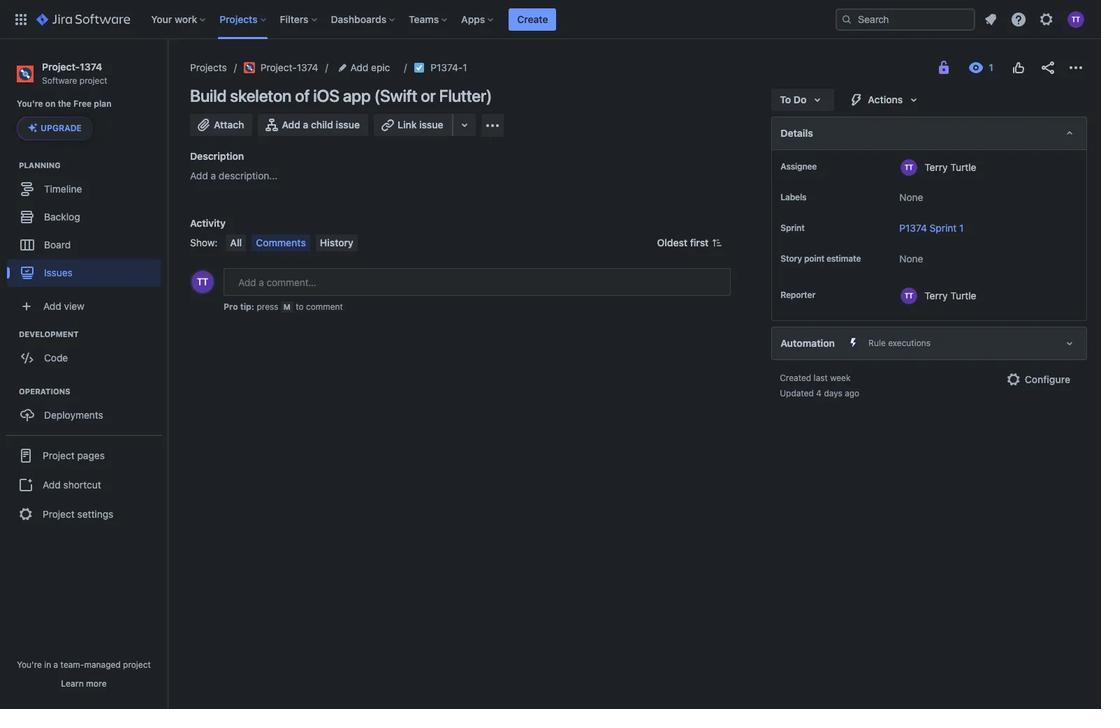 Task type: describe. For each thing, give the bounding box(es) containing it.
profile image of terry turtle image
[[191, 271, 214, 293]]

pro tip: press m to comment
[[224, 302, 343, 312]]

rule
[[869, 338, 886, 349]]

last
[[814, 373, 828, 384]]

teams
[[409, 13, 439, 25]]

managed
[[84, 660, 121, 671]]

planning image
[[2, 157, 19, 174]]

details
[[781, 127, 813, 139]]

add for add a child issue
[[282, 119, 300, 131]]

your work
[[151, 13, 197, 25]]

1 horizontal spatial sprint
[[930, 222, 957, 234]]

p1374-1 link
[[431, 59, 467, 76]]

actions button
[[840, 89, 931, 111]]

attach button
[[190, 114, 253, 136]]

add a child issue button
[[258, 114, 368, 136]]

project- for project-1374 software project
[[42, 61, 80, 73]]

story
[[781, 254, 802, 264]]

1374 for project-1374
[[297, 61, 318, 73]]

project for project settings
[[43, 509, 75, 520]]

link issue
[[398, 119, 443, 131]]

add shortcut
[[43, 479, 101, 491]]

work
[[175, 13, 197, 25]]

you're on the free plan
[[17, 99, 112, 109]]

assignee
[[781, 161, 817, 172]]

comments
[[256, 237, 306, 249]]

description
[[190, 150, 244, 162]]

link issue button
[[374, 114, 453, 136]]

filters
[[280, 13, 309, 25]]

actions image
[[1068, 59, 1085, 76]]

link web pages and more image
[[456, 117, 473, 133]]

none for labels
[[900, 191, 923, 203]]

oldest first
[[657, 237, 709, 249]]

configure link
[[997, 369, 1079, 391]]

executions
[[888, 338, 931, 349]]

estimate
[[827, 254, 861, 264]]

create
[[517, 13, 548, 25]]

app
[[343, 86, 371, 106]]

project pages
[[43, 450, 105, 462]]

project-1374 link
[[244, 59, 318, 76]]

do
[[794, 94, 807, 106]]

to
[[780, 94, 791, 106]]

issues link
[[7, 259, 161, 287]]

days
[[824, 389, 843, 399]]

on
[[45, 99, 56, 109]]

add a child issue
[[282, 119, 360, 131]]

planning
[[19, 161, 61, 170]]

operations image
[[2, 384, 19, 401]]

activity
[[190, 217, 226, 229]]

p1374 sprint 1 link
[[900, 222, 964, 234]]

show:
[[190, 237, 218, 249]]

add for add shortcut
[[43, 479, 61, 491]]

ios
[[313, 86, 339, 106]]

a for child
[[303, 119, 308, 131]]

add a description...
[[190, 170, 278, 182]]

1 issue from the left
[[336, 119, 360, 131]]

story point estimate
[[781, 254, 861, 264]]

pro
[[224, 302, 238, 312]]

board
[[44, 239, 71, 251]]

your profile and settings image
[[1068, 11, 1085, 28]]

story point estimate pin to top. only you can see pinned fields. image
[[784, 265, 795, 276]]

1 vertical spatial 1
[[959, 222, 964, 234]]

code
[[44, 352, 68, 364]]

planning group
[[7, 160, 167, 292]]

operations group
[[7, 387, 167, 434]]

all button
[[226, 235, 246, 252]]

2 issue from the left
[[419, 119, 443, 131]]

add for add epic
[[350, 61, 369, 73]]

assignee pin to top. only you can see pinned fields. image
[[820, 161, 831, 173]]

p1374-
[[431, 61, 463, 73]]

2 terry from the top
[[925, 290, 948, 302]]

notifications image
[[983, 11, 999, 28]]

m
[[284, 303, 291, 312]]

add shortcut button
[[6, 472, 162, 500]]

pages
[[77, 450, 105, 462]]

child
[[311, 119, 333, 131]]

history button
[[316, 235, 358, 252]]

banner containing your work
[[0, 0, 1101, 39]]

you're in a team-managed project
[[17, 660, 151, 671]]

none for story point estimate
[[900, 253, 923, 265]]

projects for 'projects' link
[[190, 61, 227, 73]]

created
[[780, 373, 811, 384]]

more
[[86, 679, 107, 690]]

group containing project pages
[[6, 435, 162, 535]]

history
[[320, 237, 354, 249]]

2 turtle from the top
[[951, 290, 977, 302]]

week
[[830, 373, 851, 384]]

skeleton
[[230, 86, 292, 106]]

deployments
[[44, 409, 103, 421]]

add view button
[[8, 293, 159, 321]]

1374 for project-1374 software project
[[80, 61, 102, 73]]

first
[[690, 237, 709, 249]]

software
[[42, 75, 77, 86]]

reporter
[[781, 290, 816, 300]]

your
[[151, 13, 172, 25]]

code link
[[7, 345, 161, 373]]

learn more
[[61, 679, 107, 690]]

the
[[58, 99, 71, 109]]

you're for you're in a team-managed project
[[17, 660, 42, 671]]

you're for you're on the free plan
[[17, 99, 43, 109]]

1 terry turtle from the top
[[925, 161, 977, 173]]

details element
[[772, 117, 1087, 150]]

Add a comment… field
[[224, 268, 731, 296]]

menu bar containing all
[[223, 235, 361, 252]]

development group
[[7, 329, 167, 377]]

add for add a description...
[[190, 170, 208, 182]]



Task type: locate. For each thing, give the bounding box(es) containing it.
flutter)
[[439, 86, 492, 106]]

project settings
[[43, 509, 113, 520]]

attach
[[214, 119, 244, 131]]

you're left in
[[17, 660, 42, 671]]

in
[[44, 660, 51, 671]]

oldest
[[657, 237, 688, 249]]

vote options: no one has voted for this issue yet. image
[[1010, 59, 1027, 76]]

project- for project-1374
[[261, 61, 297, 73]]

created last week updated 4 days ago
[[780, 373, 860, 399]]

menu bar
[[223, 235, 361, 252]]

free
[[73, 99, 92, 109]]

or
[[421, 86, 436, 106]]

primary element
[[8, 0, 836, 39]]

updated
[[780, 389, 814, 399]]

newest first image
[[712, 238, 723, 249]]

add left shortcut at the bottom of the page
[[43, 479, 61, 491]]

sprint
[[930, 222, 957, 234], [781, 223, 805, 233]]

dashboards button
[[327, 8, 401, 30]]

add for add view
[[43, 300, 61, 312]]

1 vertical spatial project
[[43, 509, 75, 520]]

0 horizontal spatial 1
[[463, 61, 467, 73]]

to do
[[780, 94, 807, 106]]

0 horizontal spatial 1374
[[80, 61, 102, 73]]

search image
[[841, 14, 853, 25]]

labels
[[781, 192, 807, 203]]

0 vertical spatial terry
[[925, 161, 948, 173]]

build
[[190, 86, 227, 106]]

dashboards
[[331, 13, 387, 25]]

1 vertical spatial you're
[[17, 660, 42, 671]]

rule executions
[[869, 338, 931, 349]]

add app image
[[484, 117, 501, 134]]

0 horizontal spatial project
[[80, 75, 107, 86]]

projects for the projects popup button
[[220, 13, 258, 25]]

1 horizontal spatial 1374
[[297, 61, 318, 73]]

sidebar navigation image
[[152, 56, 183, 84]]

help image
[[1010, 11, 1027, 28]]

p1374-1
[[431, 61, 467, 73]]

group
[[6, 435, 162, 535]]

1 horizontal spatial a
[[211, 170, 216, 182]]

board link
[[7, 231, 161, 259]]

none down the p1374
[[900, 253, 923, 265]]

projects link
[[190, 59, 227, 76]]

2 project from the top
[[43, 509, 75, 520]]

projects up build
[[190, 61, 227, 73]]

projects inside popup button
[[220, 13, 258, 25]]

backlog
[[44, 211, 80, 223]]

2 horizontal spatial a
[[303, 119, 308, 131]]

project inside project-1374 software project
[[80, 75, 107, 86]]

terry turtle up automation element
[[925, 290, 977, 302]]

automation
[[781, 338, 835, 349]]

issue right child
[[336, 119, 360, 131]]

banner
[[0, 0, 1101, 39]]

project- right project 1374 icon
[[261, 61, 297, 73]]

task image
[[414, 62, 425, 73]]

sprint right the p1374
[[930, 222, 957, 234]]

none
[[900, 191, 923, 203], [900, 253, 923, 265]]

1 vertical spatial terry turtle
[[925, 290, 977, 302]]

apps button
[[457, 8, 499, 30]]

project- up software
[[42, 61, 80, 73]]

1
[[463, 61, 467, 73], [959, 222, 964, 234]]

0 vertical spatial turtle
[[951, 161, 977, 173]]

projects up project 1374 icon
[[220, 13, 258, 25]]

2 you're from the top
[[17, 660, 42, 671]]

1374 up the free
[[80, 61, 102, 73]]

description...
[[219, 170, 278, 182]]

development image
[[2, 326, 19, 343]]

0 vertical spatial none
[[900, 191, 923, 203]]

a
[[303, 119, 308, 131], [211, 170, 216, 182], [54, 660, 58, 671]]

project down add shortcut
[[43, 509, 75, 520]]

operations
[[19, 387, 70, 396]]

0 vertical spatial you're
[[17, 99, 43, 109]]

ago
[[845, 389, 860, 399]]

1 vertical spatial turtle
[[951, 290, 977, 302]]

learn more button
[[61, 679, 107, 690]]

actions
[[868, 94, 903, 106]]

development
[[19, 330, 79, 339]]

appswitcher icon image
[[13, 11, 29, 28]]

0 vertical spatial projects
[[220, 13, 258, 25]]

project settings link
[[6, 500, 162, 531]]

1 horizontal spatial project-
[[261, 61, 297, 73]]

project
[[80, 75, 107, 86], [123, 660, 151, 671]]

project for project pages
[[43, 450, 75, 462]]

project-1374 software project
[[42, 61, 107, 86]]

1 you're from the top
[[17, 99, 43, 109]]

add left child
[[282, 119, 300, 131]]

view
[[64, 300, 84, 312]]

plan
[[94, 99, 112, 109]]

0 vertical spatial a
[[303, 119, 308, 131]]

tip:
[[240, 302, 254, 312]]

0 horizontal spatial sprint
[[781, 223, 805, 233]]

add inside the add epic dropdown button
[[350, 61, 369, 73]]

2 vertical spatial a
[[54, 660, 58, 671]]

add down description in the left of the page
[[190, 170, 208, 182]]

a for description...
[[211, 170, 216, 182]]

project 1374 image
[[244, 62, 255, 73]]

upgrade
[[41, 123, 82, 134]]

you're left on
[[17, 99, 43, 109]]

a left child
[[303, 119, 308, 131]]

1 turtle from the top
[[951, 161, 977, 173]]

none up the p1374
[[900, 191, 923, 203]]

team-
[[61, 660, 84, 671]]

settings
[[77, 509, 113, 520]]

1 terry from the top
[[925, 161, 948, 173]]

project up add shortcut
[[43, 450, 75, 462]]

to
[[296, 302, 304, 312]]

labels pin to top. only you can see pinned fields. image
[[810, 192, 821, 203]]

1 vertical spatial projects
[[190, 61, 227, 73]]

0 horizontal spatial issue
[[336, 119, 360, 131]]

terry up automation element
[[925, 290, 948, 302]]

1 vertical spatial none
[[900, 253, 923, 265]]

timeline
[[44, 183, 82, 195]]

copy link to issue image
[[465, 61, 476, 73]]

0 vertical spatial terry turtle
[[925, 161, 977, 173]]

0 vertical spatial 1
[[463, 61, 467, 73]]

Search field
[[836, 8, 976, 30]]

0 horizontal spatial a
[[54, 660, 58, 671]]

0 vertical spatial project
[[80, 75, 107, 86]]

learn
[[61, 679, 84, 690]]

turtle down details element
[[951, 161, 977, 173]]

upgrade button
[[17, 118, 92, 140]]

add left view
[[43, 300, 61, 312]]

2 terry turtle from the top
[[925, 290, 977, 302]]

of
[[295, 86, 310, 106]]

project- inside project-1374 software project
[[42, 61, 80, 73]]

1 project from the top
[[43, 450, 75, 462]]

comments button
[[252, 235, 310, 252]]

1 none from the top
[[900, 191, 923, 203]]

terry down details element
[[925, 161, 948, 173]]

1374 up the 'of' on the top
[[297, 61, 318, 73]]

timeline link
[[7, 176, 161, 203]]

add inside add shortcut 'button'
[[43, 479, 61, 491]]

add inside the add view popup button
[[43, 300, 61, 312]]

project-1374
[[261, 61, 318, 73]]

project right the managed
[[123, 660, 151, 671]]

jira software image
[[36, 11, 130, 28], [36, 11, 130, 28]]

4
[[816, 389, 822, 399]]

1 up flutter)
[[463, 61, 467, 73]]

1 vertical spatial terry
[[925, 290, 948, 302]]

1 vertical spatial project
[[123, 660, 151, 671]]

a inside button
[[303, 119, 308, 131]]

a right in
[[54, 660, 58, 671]]

share image
[[1040, 59, 1057, 76]]

project up the plan
[[80, 75, 107, 86]]

deployments link
[[7, 402, 161, 430]]

backlog link
[[7, 203, 161, 231]]

project pages link
[[6, 441, 162, 472]]

build skeleton of ios app (swift or flutter)
[[190, 86, 492, 106]]

2 none from the top
[[900, 253, 923, 265]]

shortcut
[[63, 479, 101, 491]]

automation element
[[772, 327, 1087, 361]]

turtle up automation element
[[951, 290, 977, 302]]

terry turtle
[[925, 161, 977, 173], [925, 290, 977, 302]]

settings image
[[1038, 11, 1055, 28]]

(swift
[[374, 86, 417, 106]]

all
[[230, 237, 242, 249]]

1 horizontal spatial issue
[[419, 119, 443, 131]]

press
[[257, 302, 278, 312]]

add inside "add a child issue" button
[[282, 119, 300, 131]]

1 horizontal spatial project
[[123, 660, 151, 671]]

oldest first button
[[649, 235, 731, 252]]

issue right link
[[419, 119, 443, 131]]

sprint down the 'labels'
[[781, 223, 805, 233]]

1374 inside project-1374 software project
[[80, 61, 102, 73]]

terry turtle down details element
[[925, 161, 977, 173]]

add epic
[[350, 61, 390, 73]]

add left epic
[[350, 61, 369, 73]]

0 vertical spatial project
[[43, 450, 75, 462]]

1 horizontal spatial 1
[[959, 222, 964, 234]]

1 vertical spatial a
[[211, 170, 216, 182]]

0 horizontal spatial project-
[[42, 61, 80, 73]]

to do button
[[772, 89, 835, 111]]

add epic button
[[335, 59, 394, 76]]

1 right the p1374
[[959, 222, 964, 234]]

a down description in the left of the page
[[211, 170, 216, 182]]

issues
[[44, 267, 73, 279]]

project
[[43, 450, 75, 462], [43, 509, 75, 520]]



Task type: vqa. For each thing, say whether or not it's contained in the screenshot.
rightmost For
no



